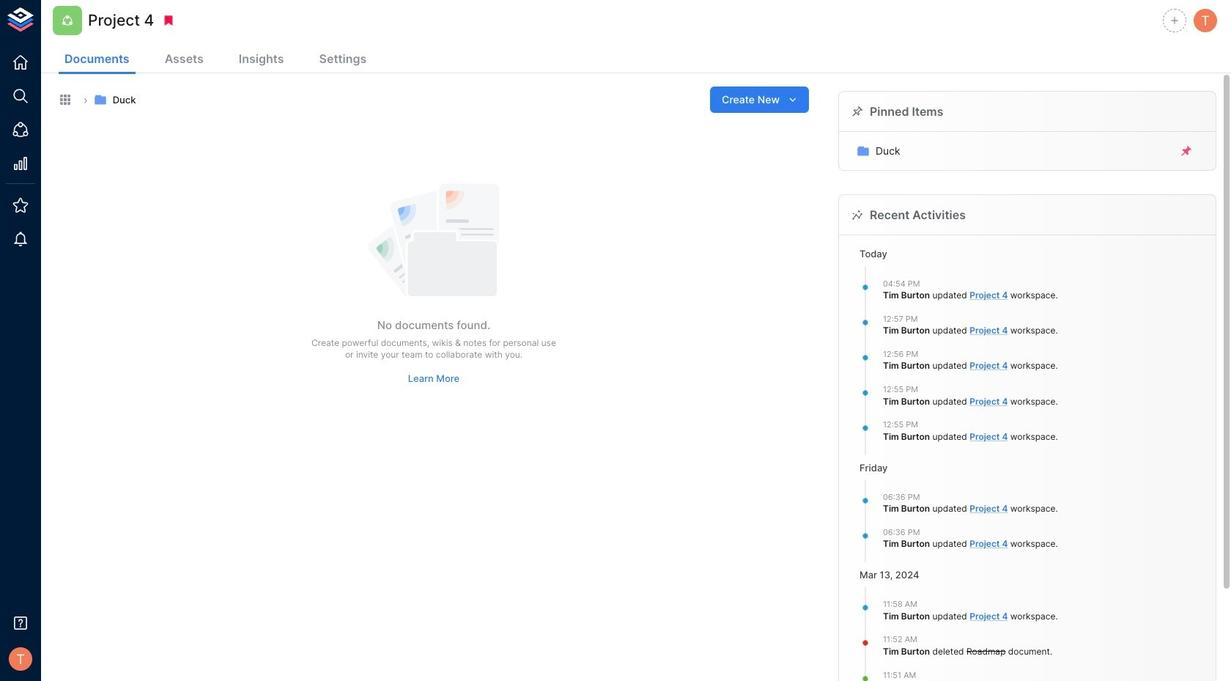 Task type: describe. For each thing, give the bounding box(es) containing it.
unpin image
[[1181, 145, 1194, 158]]



Task type: vqa. For each thing, say whether or not it's contained in the screenshot.
Invite New User
no



Task type: locate. For each thing, give the bounding box(es) containing it.
remove bookmark image
[[162, 14, 176, 27]]



